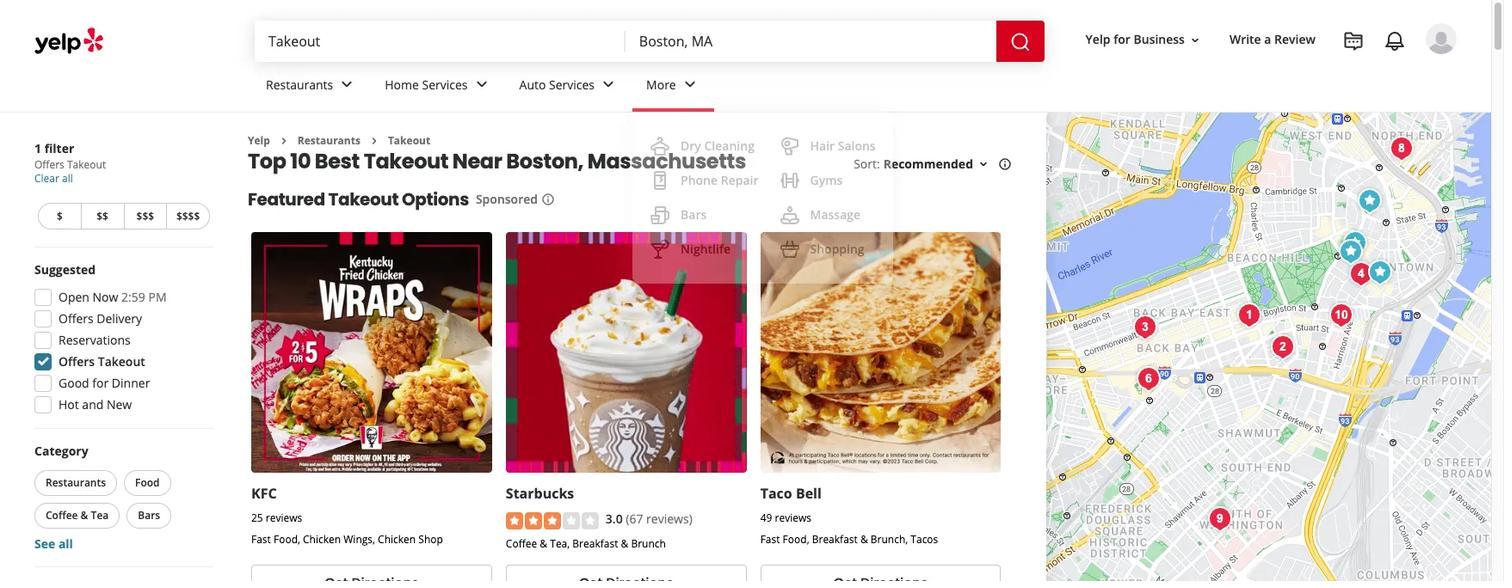 Task type: describe. For each thing, give the bounding box(es) containing it.
2 chicken from the left
[[378, 533, 416, 548]]

phone
[[681, 172, 718, 188]]

shop
[[418, 533, 443, 548]]

25
[[251, 511, 263, 526]]

reservations
[[59, 332, 131, 349]]

24 massage v2 image
[[779, 205, 800, 225]]

review
[[1275, 31, 1316, 48]]

nightlife
[[681, 241, 731, 257]]

featured takeout options
[[248, 188, 469, 212]]

takeout down best
[[328, 188, 399, 212]]

dry
[[681, 138, 701, 154]]

24 bars v2 image
[[650, 205, 670, 225]]

bars link
[[643, 198, 765, 232]]

yelp link
[[248, 133, 270, 148]]

delivery
[[97, 311, 142, 327]]

food, inside kfc 25 reviews fast food, chicken wings, chicken shop
[[274, 533, 300, 548]]

menu inside business categories element
[[633, 112, 893, 284]]

24 dry cleaning v2 image
[[650, 136, 670, 157]]

24 happy hour v2 image
[[650, 239, 670, 260]]

coffee for coffee & tea
[[46, 509, 78, 523]]

hair salons link
[[772, 129, 883, 164]]

dry cleaning link
[[643, 129, 765, 164]]

reviews inside kfc 25 reviews fast food, chicken wings, chicken shop
[[266, 511, 302, 526]]

1 filter offers takeout clear all
[[34, 140, 106, 186]]

near
[[453, 148, 502, 176]]

all spice image
[[1203, 502, 1237, 537]]

taco bell link
[[760, 485, 822, 504]]

top
[[248, 148, 286, 176]]

1 vertical spatial starbucks image
[[1333, 235, 1368, 269]]

3.0 (67 reviews)
[[606, 511, 693, 528]]

for for dinner
[[92, 375, 109, 392]]

restaurants button
[[34, 471, 117, 497]]

24 chevron down v2 image for home services
[[471, 74, 492, 95]]

map region
[[926, 6, 1504, 582]]

top 10 best takeout near boston, massachusetts
[[248, 148, 746, 176]]

1 vertical spatial all
[[58, 536, 73, 552]]

coffee & tea button
[[34, 503, 120, 529]]

$$$
[[136, 209, 154, 224]]

business categories element
[[252, 62, 1457, 284]]

none field find
[[268, 32, 612, 51]]

none field near
[[639, 32, 982, 51]]

now
[[93, 289, 118, 306]]

new
[[107, 397, 132, 413]]

taco
[[760, 485, 792, 504]]

takeout up options
[[364, 148, 448, 176]]

repair
[[721, 172, 759, 188]]

24 chevron down v2 image
[[598, 74, 619, 95]]

fast inside taco bell 49 reviews fast food, breakfast & brunch, tacos
[[760, 533, 780, 548]]

pm
[[148, 289, 167, 306]]

takeout down home on the top left of page
[[388, 133, 430, 148]]

write a review link
[[1223, 24, 1323, 55]]

wings,
[[344, 533, 375, 548]]

recommended button
[[884, 156, 991, 172]]

coffee for coffee & tea, breakfast & brunch
[[506, 537, 537, 551]]

1
[[34, 140, 41, 157]]

category
[[34, 443, 88, 460]]

$ button
[[38, 203, 81, 230]]

tea,
[[550, 537, 570, 551]]

bell
[[796, 485, 822, 504]]

for for business
[[1114, 31, 1131, 48]]

takeout inside 1 filter offers takeout clear all
[[67, 157, 106, 172]]

mike & patty's - boston image
[[1265, 330, 1300, 364]]

massachusetts
[[588, 148, 746, 176]]

bacco's fine foods image
[[1232, 298, 1266, 333]]

bars button
[[127, 503, 171, 529]]

offers takeout
[[59, 354, 145, 370]]

featured
[[248, 188, 325, 212]]

1 chicken from the left
[[303, 533, 341, 548]]

boston,
[[506, 148, 584, 176]]

home
[[385, 76, 419, 93]]

24 phone repair v2 image
[[650, 170, 670, 191]]

Find text field
[[268, 32, 612, 51]]

tea
[[91, 509, 109, 523]]

16 info v2 image for top 10 best takeout near boston, massachusetts
[[998, 158, 1012, 171]]

search image
[[1010, 31, 1031, 52]]

& inside taco bell 49 reviews fast food, breakfast & brunch, tacos
[[860, 533, 868, 548]]

all inside 1 filter offers takeout clear all
[[62, 171, 73, 186]]

services for home services
[[422, 76, 468, 93]]

more
[[646, 76, 676, 93]]

kfc link
[[251, 485, 277, 504]]

24 salon v2 image
[[779, 136, 800, 157]]

24 shopping v2 image
[[779, 239, 800, 260]]

services for auto services
[[549, 76, 595, 93]]

$$$$
[[176, 209, 200, 224]]

reviews inside taco bell 49 reviews fast food, breakfast & brunch, tacos
[[775, 511, 811, 526]]

greco image
[[1128, 310, 1162, 345]]

coffee & tea, breakfast & brunch
[[506, 537, 666, 551]]

more link
[[633, 62, 714, 112]]

Near text field
[[639, 32, 982, 51]]

food, inside taco bell 49 reviews fast food, breakfast & brunch, tacos
[[783, 533, 809, 548]]

recommended
[[884, 156, 973, 172]]

projects image
[[1343, 31, 1364, 52]]

massage
[[810, 207, 861, 223]]

phone repair
[[681, 172, 759, 188]]

shopping
[[810, 241, 865, 257]]

home services
[[385, 76, 468, 93]]

sponsored
[[476, 191, 538, 208]]

3.0
[[606, 511, 623, 528]]

cleaning
[[704, 138, 755, 154]]

kfc
[[251, 485, 277, 504]]

3 star rating image
[[506, 513, 599, 530]]

reviews)
[[646, 511, 693, 528]]



Task type: locate. For each thing, give the bounding box(es) containing it.
0 horizontal spatial chicken
[[303, 533, 341, 548]]

restaurants right top
[[298, 133, 361, 148]]

16 chevron down v2 image
[[977, 158, 991, 171]]

services right home on the top left of page
[[422, 76, 468, 93]]

0 vertical spatial all
[[62, 171, 73, 186]]

& left tea,
[[540, 537, 547, 551]]

24 chevron down v2 image for more
[[680, 74, 700, 95]]

food, down "taco bell" link
[[783, 533, 809, 548]]

1 none field from the left
[[268, 32, 612, 51]]

16 chevron right v2 image
[[277, 134, 291, 148], [367, 134, 381, 148]]

bars right 24 bars v2 'image'
[[681, 207, 707, 223]]

yelp left business
[[1086, 31, 1111, 48]]

1 horizontal spatial none field
[[639, 32, 982, 51]]

good
[[59, 375, 89, 392]]

see all
[[34, 536, 73, 552]]

16 info v2 image for featured takeout options
[[541, 193, 555, 207]]

& left brunch,
[[860, 533, 868, 548]]

yelp for yelp link
[[248, 133, 270, 148]]

None search field
[[255, 21, 1048, 62]]

0 horizontal spatial none field
[[268, 32, 612, 51]]

1 horizontal spatial chicken
[[378, 533, 416, 548]]

16 chevron right v2 image left takeout link
[[367, 134, 381, 148]]

2 fast from the left
[[760, 533, 780, 548]]

1 24 chevron down v2 image from the left
[[337, 74, 357, 95]]

1 reviews from the left
[[266, 511, 302, 526]]

0 horizontal spatial 16 info v2 image
[[541, 193, 555, 207]]

hot and new
[[59, 397, 132, 413]]

takeout link
[[388, 133, 430, 148]]

fast
[[251, 533, 271, 548], [760, 533, 780, 548]]

0 horizontal spatial yelp
[[248, 133, 270, 148]]

starbucks image up subway icon
[[1352, 184, 1387, 218]]

brad k. image
[[1426, 23, 1457, 54]]

0 vertical spatial restaurants
[[266, 76, 333, 93]]

for down offers takeout
[[92, 375, 109, 392]]

0 vertical spatial offers
[[34, 157, 64, 172]]

0 horizontal spatial fast
[[251, 533, 271, 548]]

fast down 49
[[760, 533, 780, 548]]

1 horizontal spatial reviews
[[775, 511, 811, 526]]

$$
[[97, 209, 108, 224]]

1 vertical spatial for
[[92, 375, 109, 392]]

breakfast down 3.0
[[573, 537, 618, 551]]

1 fast from the left
[[251, 533, 271, 548]]

1 horizontal spatial coffee
[[506, 537, 537, 551]]

pressed cafe image
[[1131, 362, 1166, 396]]

menu containing dry cleaning
[[633, 112, 893, 284]]

0 horizontal spatial food,
[[274, 533, 300, 548]]

restaurants up yelp link
[[266, 76, 333, 93]]

1 vertical spatial restaurants
[[298, 133, 361, 148]]

& inside button
[[81, 509, 88, 523]]

bars inside business categories element
[[681, 207, 707, 223]]

16 info v2 image down boston,
[[541, 193, 555, 207]]

offers up good
[[59, 354, 95, 370]]

None field
[[268, 32, 612, 51], [639, 32, 982, 51]]

good for dinner
[[59, 375, 150, 392]]

pauli's image
[[1384, 131, 1419, 166]]

1 vertical spatial 16 info v2 image
[[541, 193, 555, 207]]

brunch
[[631, 537, 666, 551]]

1 horizontal spatial breakfast
[[812, 533, 858, 548]]

offers delivery
[[59, 311, 142, 327]]

0 horizontal spatial reviews
[[266, 511, 302, 526]]

$$$ button
[[123, 203, 166, 230]]

group containing category
[[31, 443, 213, 553]]

taco bell image
[[1363, 255, 1397, 290]]

coffee inside button
[[46, 509, 78, 523]]

services left 24 chevron down v2 icon
[[549, 76, 595, 93]]

phone repair link
[[643, 164, 765, 198]]

1 horizontal spatial yelp
[[1086, 31, 1111, 48]]

0 horizontal spatial bars
[[138, 509, 160, 523]]

suggested
[[34, 262, 96, 278]]

1 horizontal spatial 16 info v2 image
[[998, 158, 1012, 171]]

16 chevron right v2 image right yelp link
[[277, 134, 291, 148]]

1 vertical spatial coffee
[[506, 537, 537, 551]]

restaurants link
[[252, 62, 371, 112], [298, 133, 361, 148]]

yelp inside the "yelp for business" button
[[1086, 31, 1111, 48]]

all right clear
[[62, 171, 73, 186]]

16 info v2 image right 16 chevron down v2 image
[[998, 158, 1012, 171]]

$
[[57, 209, 63, 224]]

offers down filter
[[34, 157, 64, 172]]

gyms
[[810, 172, 843, 188]]

coffee up see all 'button'
[[46, 509, 78, 523]]

restaurants link up yelp link
[[252, 62, 371, 112]]

fast down 25
[[251, 533, 271, 548]]

chicken left shop
[[378, 533, 416, 548]]

2 16 chevron right v2 image from the left
[[367, 134, 381, 148]]

1 vertical spatial restaurants link
[[298, 133, 361, 148]]

yelp for business button
[[1079, 24, 1209, 55]]

2 services from the left
[[549, 76, 595, 93]]

restaurants inside business categories element
[[266, 76, 333, 93]]

menu
[[633, 112, 893, 284]]

open now 2:59 pm
[[59, 289, 167, 306]]

1 horizontal spatial fast
[[760, 533, 780, 548]]

offers for offers takeout
[[59, 354, 95, 370]]

dinner
[[112, 375, 150, 392]]

offers for offers delivery
[[59, 311, 94, 327]]

services
[[422, 76, 468, 93], [549, 76, 595, 93]]

breakfast inside taco bell 49 reviews fast food, breakfast & brunch, tacos
[[812, 533, 858, 548]]

$$ button
[[81, 203, 123, 230]]

0 vertical spatial 16 info v2 image
[[998, 158, 1012, 171]]

reviews
[[266, 511, 302, 526], [775, 511, 811, 526]]

hot
[[59, 397, 79, 413]]

0 horizontal spatial breakfast
[[573, 537, 618, 551]]

reviews down "taco bell" link
[[775, 511, 811, 526]]

starbucks image up moon & flower house -boston "image"
[[1333, 235, 1368, 269]]

see
[[34, 536, 55, 552]]

food
[[135, 476, 160, 491]]

offers down the open
[[59, 311, 94, 327]]

for inside button
[[1114, 31, 1131, 48]]

24 chevron down v2 image inside more link
[[680, 74, 700, 95]]

coffee down 3 star rating image
[[506, 537, 537, 551]]

group containing suggested
[[29, 262, 213, 419]]

1 vertical spatial bars
[[138, 509, 160, 523]]

hair salons
[[810, 138, 876, 154]]

open
[[59, 289, 89, 306]]

coffee
[[46, 509, 78, 523], [506, 537, 537, 551]]

a
[[1264, 31, 1271, 48]]

notifications image
[[1385, 31, 1405, 52]]

16 chevron down v2 image
[[1188, 33, 1202, 47]]

2 vertical spatial offers
[[59, 354, 95, 370]]

home services link
[[371, 62, 506, 112]]

options
[[402, 188, 469, 212]]

0 horizontal spatial 24 chevron down v2 image
[[337, 74, 357, 95]]

breakfast
[[812, 533, 858, 548], [573, 537, 618, 551]]

write a review
[[1230, 31, 1316, 48]]

& left brunch
[[621, 537, 628, 551]]

1 horizontal spatial food,
[[783, 533, 809, 548]]

yelp left 10
[[248, 133, 270, 148]]

24 gyms v2 image
[[779, 170, 800, 191]]

all right see
[[58, 536, 73, 552]]

16 chevron right v2 image for takeout
[[367, 134, 381, 148]]

reviews right 25
[[266, 511, 302, 526]]

1 vertical spatial yelp
[[248, 133, 270, 148]]

food, down kfc
[[274, 533, 300, 548]]

shopping link
[[772, 232, 883, 267]]

& left the tea
[[81, 509, 88, 523]]

1 horizontal spatial services
[[549, 76, 595, 93]]

1 food, from the left
[[274, 533, 300, 548]]

24 chevron down v2 image left home on the top left of page
[[337, 74, 357, 95]]

24 chevron down v2 image inside home services link
[[471, 74, 492, 95]]

fast inside kfc 25 reviews fast food, chicken wings, chicken shop
[[251, 533, 271, 548]]

moon & flower house -boston image
[[1324, 298, 1358, 333]]

0 vertical spatial for
[[1114, 31, 1131, 48]]

24 chevron down v2 image right more at the left top of the page
[[680, 74, 700, 95]]

49
[[760, 511, 772, 526]]

1 horizontal spatial 16 chevron right v2 image
[[367, 134, 381, 148]]

auto services
[[519, 76, 595, 93]]

1 16 chevron right v2 image from the left
[[277, 134, 291, 148]]

business
[[1134, 31, 1185, 48]]

0 vertical spatial starbucks image
[[1352, 184, 1387, 218]]

3 24 chevron down v2 image from the left
[[680, 74, 700, 95]]

takeout up dinner
[[98, 354, 145, 370]]

starbucks image
[[1352, 184, 1387, 218], [1333, 235, 1368, 269]]

salons
[[838, 138, 876, 154]]

breakfast down bell
[[812, 533, 858, 548]]

best
[[315, 148, 360, 176]]

0 vertical spatial coffee
[[46, 509, 78, 523]]

0 vertical spatial group
[[29, 262, 213, 419]]

lotus test kitchen image
[[1344, 257, 1378, 291]]

massage link
[[772, 198, 883, 232]]

16 chevron right v2 image for restaurants
[[277, 134, 291, 148]]

subway image
[[1338, 226, 1372, 260]]

restaurants inside restaurants button
[[46, 476, 106, 491]]

takeout
[[388, 133, 430, 148], [364, 148, 448, 176], [67, 157, 106, 172], [328, 188, 399, 212], [98, 354, 145, 370]]

coffee & tea
[[46, 509, 109, 523]]

1 horizontal spatial bars
[[681, 207, 707, 223]]

kfc 25 reviews fast food, chicken wings, chicken shop
[[251, 485, 443, 548]]

starbucks
[[506, 485, 574, 504]]

10
[[290, 148, 311, 176]]

2 none field from the left
[[639, 32, 982, 51]]

0 horizontal spatial 16 chevron right v2 image
[[277, 134, 291, 148]]

hair
[[810, 138, 835, 154]]

0 vertical spatial yelp
[[1086, 31, 1111, 48]]

1 services from the left
[[422, 76, 468, 93]]

0 vertical spatial restaurants link
[[252, 62, 371, 112]]

yelp
[[1086, 31, 1111, 48], [248, 133, 270, 148]]

takeout down filter
[[67, 157, 106, 172]]

2 horizontal spatial 24 chevron down v2 image
[[680, 74, 700, 95]]

2 food, from the left
[[783, 533, 809, 548]]

16 info v2 image
[[998, 158, 1012, 171], [541, 193, 555, 207]]

clear all link
[[34, 171, 73, 186]]

2 24 chevron down v2 image from the left
[[471, 74, 492, 95]]

restaurants up coffee & tea on the bottom of page
[[46, 476, 106, 491]]

2:59
[[121, 289, 145, 306]]

0 horizontal spatial services
[[422, 76, 468, 93]]

chicken left wings,
[[303, 533, 341, 548]]

see all button
[[34, 536, 73, 552]]

0 vertical spatial bars
[[681, 207, 707, 223]]

1 vertical spatial offers
[[59, 311, 94, 327]]

yelp for yelp for business
[[1086, 31, 1111, 48]]

nightlife link
[[643, 232, 765, 267]]

brunch,
[[871, 533, 908, 548]]

taco bell 49 reviews fast food, breakfast & brunch, tacos
[[760, 485, 938, 548]]

0 horizontal spatial for
[[92, 375, 109, 392]]

24 chevron down v2 image for restaurants
[[337, 74, 357, 95]]

1 horizontal spatial for
[[1114, 31, 1131, 48]]

24 chevron down v2 image
[[337, 74, 357, 95], [471, 74, 492, 95], [680, 74, 700, 95]]

user actions element
[[1072, 22, 1481, 127]]

bars down food button
[[138, 509, 160, 523]]

auto
[[519, 76, 546, 93]]

1 vertical spatial group
[[31, 443, 213, 553]]

0 horizontal spatial coffee
[[46, 509, 78, 523]]

(67
[[626, 511, 643, 528]]

bars
[[681, 207, 707, 223], [138, 509, 160, 523]]

dry cleaning
[[681, 138, 755, 154]]

yelp for business
[[1086, 31, 1185, 48]]

1 horizontal spatial 24 chevron down v2 image
[[471, 74, 492, 95]]

for left business
[[1114, 31, 1131, 48]]

2 reviews from the left
[[775, 511, 811, 526]]

bars inside button
[[138, 509, 160, 523]]

restaurants link right top
[[298, 133, 361, 148]]

tacos
[[911, 533, 938, 548]]

and
[[82, 397, 104, 413]]

sort:
[[854, 156, 880, 172]]

2 vertical spatial restaurants
[[46, 476, 106, 491]]

offers inside 1 filter offers takeout clear all
[[34, 157, 64, 172]]

group
[[29, 262, 213, 419], [31, 443, 213, 553]]

gyms link
[[772, 164, 883, 198]]

24 chevron down v2 image left auto
[[471, 74, 492, 95]]

filter
[[44, 140, 74, 157]]



Task type: vqa. For each thing, say whether or not it's contained in the screenshot.
Coffee
yes



